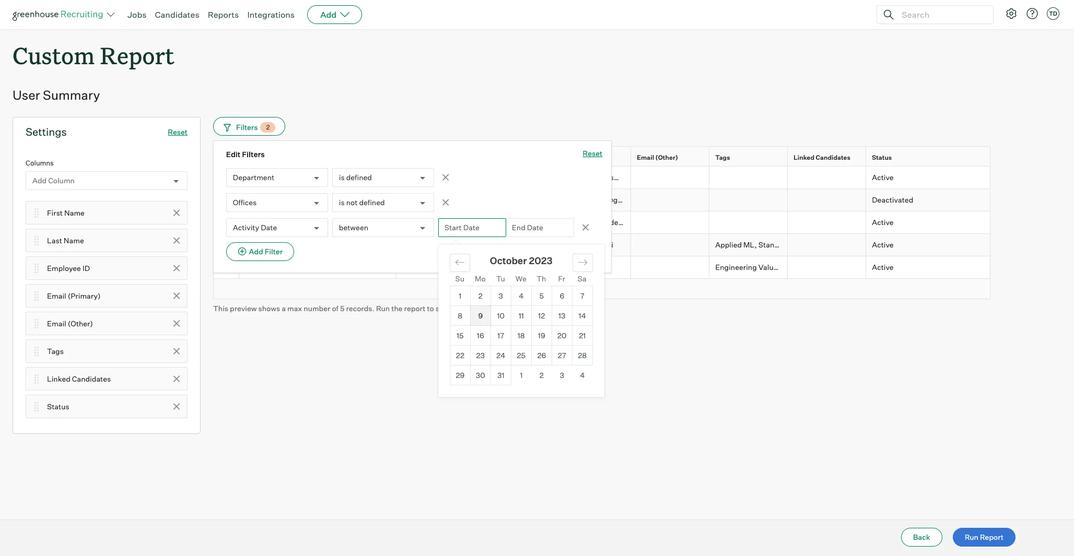 Task type: locate. For each thing, give the bounding box(es) containing it.
department
[[233, 173, 274, 182]]

22
[[456, 351, 464, 360]]

report inside button
[[980, 533, 1004, 542]]

23 button
[[471, 346, 491, 365]]

end up "october 2023" at the top
[[512, 223, 526, 232]]

activity date
[[233, 223, 277, 232]]

last
[[47, 236, 62, 245]]

4 button down we
[[511, 286, 531, 306]]

values
[[759, 263, 782, 272]]

add for add
[[320, 9, 337, 20]]

applied ml, standard screen, swe coding
[[715, 240, 863, 249]]

run right the back
[[965, 533, 979, 542]]

candidates link
[[155, 9, 199, 20]]

beitia
[[402, 263, 421, 272]]

tags column header
[[710, 147, 790, 169]]

run left the
[[376, 304, 390, 313]]

1 vertical spatial run
[[965, 533, 979, 542]]

1 vertical spatial first name
[[47, 208, 85, 217]]

report for custom report
[[100, 40, 174, 71]]

5 right of
[[340, 304, 345, 313]]

30 button
[[471, 366, 491, 385]]

report for run report
[[980, 533, 1004, 542]]

reset for settings
[[168, 128, 188, 136]]

0 vertical spatial screen,
[[792, 240, 818, 249]]

1 button
[[450, 286, 470, 306], [511, 366, 532, 385]]

deactivated
[[872, 196, 913, 204]]

first
[[245, 154, 259, 162], [47, 208, 63, 217]]

column header
[[474, 147, 553, 166]]

custom report
[[13, 40, 174, 71]]

1 horizontal spatial reset link
[[583, 148, 603, 160]]

date right "meg"
[[261, 223, 277, 232]]

email (other) inside email (other) "column header"
[[637, 154, 678, 162]]

0 vertical spatial 4
[[223, 240, 228, 249]]

0 horizontal spatial 2 button
[[471, 286, 491, 306]]

20
[[558, 331, 567, 340]]

1 horizontal spatial candidates
[[155, 9, 199, 20]]

system
[[1033, 263, 1059, 272]]

email (primary) down employee id
[[47, 291, 101, 300]]

24 button
[[491, 346, 511, 365]]

0 vertical spatial reset link
[[168, 128, 188, 136]]

1 down 25
[[520, 371, 523, 380]]

1 row from the top
[[213, 146, 991, 169]]

0 horizontal spatial 1
[[224, 173, 227, 182]]

candidates
[[155, 9, 199, 20], [816, 154, 851, 162], [72, 374, 111, 383]]

is
[[339, 173, 345, 182], [339, 198, 345, 207]]

1
[[224, 173, 227, 182], [459, 291, 462, 300], [520, 371, 523, 380]]

0 vertical spatial name
[[261, 154, 279, 162]]

end inside row
[[864, 263, 877, 272]]

4 for 4 button to the top
[[519, 291, 524, 300]]

1 vertical spatial (other)
[[68, 319, 93, 328]]

add inside add popup button
[[320, 9, 337, 20]]

1 horizontal spatial report
[[980, 533, 1004, 542]]

1 vertical spatial adams
[[402, 218, 426, 227]]

active down deactivated
[[872, 218, 894, 227]]

4 down we
[[519, 291, 524, 300]]

add
[[320, 9, 337, 20], [32, 176, 47, 185], [249, 247, 263, 256]]

1 vertical spatial standard
[[907, 263, 939, 272]]

status
[[872, 154, 892, 162], [47, 402, 69, 411]]

1 date from the left
[[463, 223, 480, 232]]

16
[[477, 331, 484, 340]]

1 horizontal spatial first
[[245, 154, 259, 162]]

linked inside column header
[[794, 154, 815, 162]]

0 vertical spatial 1 button
[[450, 286, 470, 306]]

2 inside cell
[[224, 196, 228, 204]]

candidates inside column header
[[816, 154, 851, 162]]

tags
[[715, 154, 730, 162], [47, 347, 64, 356]]

1 horizontal spatial 1 button
[[511, 366, 532, 385]]

email (primary) inside column header
[[559, 154, 607, 162]]

0 vertical spatial 3 button
[[491, 286, 511, 306]]

1 horizontal spatial first name
[[245, 154, 279, 162]]

1 up more
[[459, 291, 462, 300]]

1 vertical spatial is
[[339, 198, 345, 207]]

1 horizontal spatial 1
[[459, 291, 462, 300]]

12
[[538, 311, 545, 320]]

3 button down tu at the left
[[491, 286, 511, 306]]

end right front at the right
[[864, 263, 877, 272]]

0 horizontal spatial report
[[100, 40, 174, 71]]

(primary) inside column header
[[577, 154, 607, 162]]

1 vertical spatial 1
[[459, 291, 462, 300]]

row containing 2
[[213, 189, 991, 212]]

6 row from the top
[[213, 256, 1074, 279]]

october 2023
[[490, 255, 553, 267]]

2 button down 26 button
[[532, 366, 552, 385]]

2 horizontal spatial 3
[[560, 371, 564, 380]]

14
[[579, 311, 586, 320]]

standard
[[759, 240, 790, 249], [907, 263, 939, 272]]

3 left 'activity'
[[224, 218, 228, 227]]

to
[[427, 304, 434, 313]]

0 horizontal spatial standard
[[759, 240, 790, 249]]

3 down tu at the left
[[499, 291, 503, 300]]

applied
[[715, 240, 742, 249]]

1 vertical spatial filters
[[242, 150, 265, 159]]

coding, left the system
[[987, 263, 1014, 272]]

employee
[[47, 264, 81, 273]]

name up david
[[261, 154, 279, 162]]

0 horizontal spatial 3 button
[[491, 286, 511, 306]]

4 inside cell
[[223, 240, 228, 249]]

is for is defined
[[339, 173, 345, 182]]

defined right not
[[359, 198, 385, 207]]

4 active from the top
[[872, 263, 894, 272]]

first name up 'last name'
[[47, 208, 85, 217]]

2 row from the top
[[213, 167, 991, 189]]

0 vertical spatial tags
[[715, 154, 730, 162]]

0 vertical spatial filters
[[236, 123, 258, 132]]

1 button down su
[[450, 286, 470, 306]]

name up 'last name'
[[64, 208, 85, 217]]

1 horizontal spatial linked candidates
[[794, 154, 851, 162]]

first name up david
[[245, 154, 279, 162]]

0 horizontal spatial linked candidates
[[47, 374, 111, 383]]

see
[[436, 304, 448, 313]]

date up 2023
[[527, 223, 543, 232]]

1 vertical spatial end
[[864, 263, 877, 272]]

move forward to switch to the next month image
[[578, 258, 588, 268]]

1 vertical spatial status
[[47, 402, 69, 411]]

0 horizontal spatial reset
[[168, 128, 188, 136]]

0 horizontal spatial status
[[47, 402, 69, 411]]

3 active from the top
[[872, 240, 894, 249]]

0 vertical spatial defined
[[346, 173, 372, 182]]

rohan@adept.ai
[[559, 240, 613, 249]]

cell
[[474, 167, 553, 189], [631, 167, 710, 189], [710, 167, 788, 189], [788, 167, 866, 189], [474, 189, 553, 212], [631, 189, 710, 212], [710, 189, 788, 212], [788, 189, 866, 212], [474, 212, 553, 234], [631, 212, 710, 234], [710, 212, 788, 234], [788, 212, 866, 234], [396, 234, 474, 256], [474, 234, 553, 256], [631, 234, 710, 256], [788, 234, 866, 256], [213, 256, 239, 279], [631, 256, 710, 279], [788, 256, 866, 279]]

report
[[100, 40, 174, 71], [980, 533, 1004, 542]]

0 vertical spatial 1
[[224, 173, 227, 182]]

tags inside tags column header
[[715, 154, 730, 162]]

2 horizontal spatial add
[[320, 9, 337, 20]]

1 horizontal spatial 4
[[519, 291, 524, 300]]

activity
[[233, 223, 259, 232]]

5 row from the top
[[213, 234, 991, 256]]

greenhouse recruiting image
[[13, 8, 107, 21]]

edit filters
[[226, 150, 265, 159]]

th
[[537, 274, 546, 283]]

0 horizontal spatial first
[[47, 208, 63, 217]]

1 horizontal spatial 3
[[499, 291, 503, 300]]

(other)
[[656, 154, 678, 162], [68, 319, 93, 328]]

defined
[[346, 173, 372, 182], [359, 198, 385, 207]]

0 horizontal spatial coding,
[[879, 263, 906, 272]]

1 horizontal spatial end
[[864, 263, 877, 272]]

1 horizontal spatial status
[[872, 154, 892, 162]]

is up is not defined at the left of page
[[339, 173, 345, 182]]

3 row from the top
[[213, 189, 991, 212]]

id
[[82, 264, 90, 273]]

3 down 27 button at the bottom right of page
[[560, 371, 564, 380]]

reset left filter image
[[168, 128, 188, 136]]

start
[[445, 223, 462, 232]]

0 vertical spatial linked candidates
[[794, 154, 851, 162]]

add column
[[32, 176, 75, 185]]

david
[[245, 173, 265, 182]]

first name inside row
[[245, 154, 279, 162]]

summary
[[43, 87, 100, 103]]

5 down th
[[540, 291, 544, 300]]

2 vertical spatial 4
[[580, 371, 585, 380]]

0 vertical spatial status
[[872, 154, 892, 162]]

14 button
[[573, 306, 592, 325]]

screen,
[[792, 240, 818, 249], [941, 263, 967, 272]]

1 coding, from the left
[[879, 263, 906, 272]]

17
[[498, 331, 504, 340]]

19
[[538, 331, 545, 340]]

row group
[[213, 167, 1074, 279]]

11
[[519, 311, 524, 320]]

adams down abrahams
[[402, 196, 426, 204]]

(primary) up the david.abrahams@adept.ai
[[577, 154, 607, 162]]

filters
[[236, 123, 258, 132], [242, 150, 265, 159]]

first inside row
[[245, 154, 259, 162]]

engineering
[[715, 263, 757, 272]]

1 horizontal spatial date
[[463, 223, 480, 232]]

1 horizontal spatial standard
[[907, 263, 939, 272]]

1 vertical spatial 2 button
[[532, 366, 552, 385]]

date
[[463, 223, 480, 232], [527, 223, 543, 232], [261, 223, 277, 232]]

4 down 28
[[580, 371, 585, 380]]

3 button down 27 button at the bottom right of page
[[552, 366, 572, 385]]

first right edit
[[245, 154, 259, 162]]

adams left "start" at the left top of page
[[402, 218, 426, 227]]

active up deactivated
[[872, 173, 894, 182]]

3
[[224, 218, 228, 227], [499, 291, 503, 300], [560, 371, 564, 380]]

add inside add filter button
[[249, 247, 263, 256]]

beitia arévalo
[[402, 263, 449, 272]]

reset link
[[168, 128, 188, 136], [583, 148, 603, 160]]

0 vertical spatial 2 button
[[471, 286, 491, 306]]

1 is from the top
[[339, 173, 345, 182]]

row
[[213, 146, 991, 169], [213, 167, 991, 189], [213, 189, 991, 212], [213, 212, 991, 234], [213, 234, 991, 256], [213, 256, 1074, 279]]

1 horizontal spatial 5
[[540, 291, 544, 300]]

between
[[339, 223, 368, 232]]

27 button
[[552, 346, 572, 365]]

email (primary) up the david.abrahams@adept.ai
[[559, 154, 607, 162]]

10 button
[[491, 306, 511, 325]]

1 button down 25
[[511, 366, 532, 385]]

this preview shows a max number of 5 records. run the report to see more results.
[[213, 304, 494, 313]]

0 horizontal spatial reset link
[[168, 128, 188, 136]]

user
[[13, 87, 40, 103]]

2 adams from the top
[[402, 218, 426, 227]]

3 button
[[491, 286, 511, 306], [552, 366, 572, 385]]

0 vertical spatial email (primary)
[[559, 154, 607, 162]]

name right last
[[64, 236, 84, 245]]

reset up the david.abrahams@adept.ai
[[583, 149, 603, 158]]

2 up "results."
[[479, 291, 483, 300]]

active for meg.adams@adept.ai
[[872, 218, 894, 227]]

october 2023 region
[[438, 245, 913, 398]]

first up last
[[47, 208, 63, 217]]

row containing 3
[[213, 212, 991, 234]]

&
[[783, 263, 788, 272]]

abrahams
[[402, 173, 437, 182]]

meg.adams@adept.ai
[[559, 218, 634, 227]]

2 horizontal spatial 1
[[520, 371, 523, 380]]

run
[[376, 304, 390, 313], [965, 533, 979, 542]]

0 vertical spatial end
[[512, 223, 526, 232]]

(primary) down id
[[68, 291, 101, 300]]

email (other) column header
[[631, 147, 712, 169]]

1 horizontal spatial linked
[[794, 154, 815, 162]]

filters right filter image
[[236, 123, 258, 132]]

1 vertical spatial 3 button
[[552, 366, 572, 385]]

reset for edit filters
[[583, 149, 603, 158]]

0 vertical spatial adams
[[402, 196, 426, 204]]

adams for meg.adams@adept.ai
[[402, 218, 426, 227]]

3 date from the left
[[261, 223, 277, 232]]

active for inigo@adept.ai
[[872, 263, 894, 272]]

2 date from the left
[[527, 223, 543, 232]]

2 cell
[[213, 189, 239, 212]]

22 button
[[450, 346, 470, 365]]

3 cell
[[213, 212, 239, 234]]

0 vertical spatial first
[[245, 154, 259, 162]]

0 horizontal spatial 4
[[223, 240, 228, 249]]

0 horizontal spatial 3
[[224, 218, 228, 227]]

4 button down 28
[[572, 366, 593, 385]]

first name
[[245, 154, 279, 162], [47, 208, 85, 217]]

coding, right front at the right
[[879, 263, 906, 272]]

margaret
[[245, 196, 277, 204]]

4 for 4 cell
[[223, 240, 228, 249]]

max
[[287, 304, 302, 313]]

active up the engineering values & product sense, front end coding, standard screen, swe coding, swe system desi
[[872, 240, 894, 249]]

0 horizontal spatial 1 button
[[450, 286, 470, 306]]

row containing iñigo
[[213, 256, 1074, 279]]

0 vertical spatial email (other)
[[637, 154, 678, 162]]

4 down 3 cell
[[223, 240, 228, 249]]

21
[[579, 331, 586, 340]]

1 vertical spatial 3
[[499, 291, 503, 300]]

table containing 1
[[213, 146, 1074, 299]]

1 active from the top
[[872, 173, 894, 182]]

reset link for edit filters
[[583, 148, 603, 160]]

0 horizontal spatial date
[[261, 223, 277, 232]]

0 vertical spatial first name
[[245, 154, 279, 162]]

date right "start" at the left top of page
[[463, 223, 480, 232]]

0 vertical spatial 3
[[224, 218, 228, 227]]

table
[[213, 146, 1074, 299]]

0 horizontal spatial run
[[376, 304, 390, 313]]

add filter
[[249, 247, 283, 256]]

2 down 26
[[540, 371, 544, 380]]

1 horizontal spatial 3 button
[[552, 366, 572, 385]]

0 horizontal spatial tags
[[47, 347, 64, 356]]

1 up 2 cell
[[224, 173, 227, 182]]

13
[[559, 311, 566, 320]]

1 adams from the top
[[402, 196, 426, 204]]

reset link up the david.abrahams@adept.ai
[[583, 148, 603, 160]]

0 horizontal spatial add
[[32, 176, 47, 185]]

15 button
[[450, 326, 470, 345]]

1 vertical spatial reset
[[583, 149, 603, 158]]

row containing 4
[[213, 234, 991, 256]]

0 vertical spatial reset
[[168, 128, 188, 136]]

add button
[[307, 5, 362, 24]]

email (other)
[[637, 154, 678, 162], [47, 319, 93, 328]]

active right front at the right
[[872, 263, 894, 272]]

1 vertical spatial linked
[[47, 374, 70, 383]]

2 horizontal spatial 4
[[580, 371, 585, 380]]

2 active from the top
[[872, 218, 894, 227]]

is left not
[[339, 198, 345, 207]]

18
[[518, 331, 525, 340]]

filters right edit
[[242, 150, 265, 159]]

date for start date
[[463, 223, 480, 232]]

rohan
[[245, 240, 267, 249]]

linked candidates column header
[[788, 147, 868, 169]]

2 is from the top
[[339, 198, 345, 207]]

reset link left filter image
[[168, 128, 188, 136]]

26 button
[[532, 346, 552, 365]]

(primary)
[[577, 154, 607, 162], [68, 291, 101, 300]]

2 button down 'mo'
[[471, 286, 491, 306]]

1 vertical spatial screen,
[[941, 263, 967, 272]]

coding
[[838, 240, 863, 249]]

50 cell
[[474, 256, 553, 279]]

row group containing 1
[[213, 167, 1074, 279]]

email inside column header
[[559, 154, 576, 162]]

0 vertical spatial is
[[339, 173, 345, 182]]

0 horizontal spatial email (primary)
[[47, 291, 101, 300]]

2 left the offices on the top of the page
[[224, 196, 228, 204]]

2 coding, from the left
[[987, 263, 1014, 272]]

defined up is not defined at the left of page
[[346, 173, 372, 182]]

4 row from the top
[[213, 212, 991, 234]]

0 vertical spatial report
[[100, 40, 174, 71]]

10
[[497, 311, 505, 320]]

1 horizontal spatial reset
[[583, 149, 603, 158]]

8 button
[[450, 306, 470, 325]]

2 vertical spatial 1
[[520, 371, 523, 380]]



Task type: describe. For each thing, give the bounding box(es) containing it.
19 button
[[532, 326, 552, 345]]

custom
[[13, 40, 95, 71]]

is for is not defined
[[339, 198, 345, 207]]

row containing 1
[[213, 167, 991, 189]]

3 inside cell
[[224, 218, 228, 227]]

9
[[478, 311, 483, 320]]

td
[[1049, 10, 1058, 17]]

active for david.abrahams@adept.ai
[[872, 173, 894, 182]]

16 button
[[471, 326, 491, 345]]

0 vertical spatial run
[[376, 304, 390, 313]]

meg
[[245, 218, 260, 227]]

td button
[[1045, 5, 1062, 22]]

integrations
[[247, 9, 295, 20]]

0 horizontal spatial end
[[512, 223, 526, 232]]

31
[[497, 371, 505, 380]]

add for add filter
[[249, 247, 263, 256]]

october
[[490, 255, 527, 267]]

a
[[282, 304, 286, 313]]

1 inside cell
[[224, 173, 227, 182]]

iñigo cell
[[239, 256, 396, 279]]

1 vertical spatial defined
[[359, 198, 385, 207]]

is not defined
[[339, 198, 385, 207]]

megadams40@gmail.com
[[559, 196, 649, 204]]

reports
[[208, 9, 239, 20]]

records.
[[346, 304, 375, 313]]

2 vertical spatial candidates
[[72, 374, 111, 383]]

end date
[[512, 223, 543, 232]]

user summary
[[13, 87, 100, 103]]

21 button
[[573, 326, 592, 345]]

2 for leftmost 2 button
[[479, 291, 483, 300]]

settings
[[26, 125, 67, 139]]

integrations link
[[247, 9, 295, 20]]

0 horizontal spatial 5
[[340, 304, 345, 313]]

configure image
[[1005, 7, 1018, 20]]

7
[[580, 291, 585, 300]]

27
[[558, 351, 566, 360]]

david.abrahams@adept.ai
[[559, 173, 649, 182]]

add for add column
[[32, 176, 47, 185]]

50
[[480, 263, 490, 272]]

25 button
[[511, 346, 531, 365]]

6 button
[[552, 286, 572, 306]]

31 button
[[491, 366, 511, 385]]

28
[[578, 351, 587, 360]]

0 vertical spatial candidates
[[155, 9, 199, 20]]

not
[[346, 198, 358, 207]]

reset link for settings
[[168, 128, 188, 136]]

1 vertical spatial 1 button
[[511, 366, 532, 385]]

we
[[516, 274, 527, 283]]

jobs link
[[127, 9, 147, 20]]

column
[[48, 176, 75, 185]]

last name
[[47, 236, 84, 245]]

of
[[332, 304, 339, 313]]

4 for the rightmost 4 button
[[580, 371, 585, 380]]

number
[[304, 304, 330, 313]]

move backward to switch to the previous month image
[[455, 258, 465, 268]]

tu
[[496, 274, 505, 283]]

1 horizontal spatial swe
[[969, 263, 985, 272]]

1 vertical spatial first
[[47, 208, 63, 217]]

1 cell
[[213, 167, 239, 189]]

1 horizontal spatial 2 button
[[532, 366, 552, 385]]

29 button
[[450, 366, 470, 385]]

shows
[[258, 304, 280, 313]]

7 button
[[573, 286, 592, 306]]

ml,
[[744, 240, 757, 249]]

adams for megadams40@gmail.com
[[402, 196, 426, 204]]

offices
[[233, 198, 257, 207]]

1 vertical spatial name
[[64, 208, 85, 217]]

2 horizontal spatial swe
[[1015, 263, 1032, 272]]

1 vertical spatial email (primary)
[[47, 291, 101, 300]]

2 vertical spatial name
[[64, 236, 84, 245]]

date for end date
[[527, 223, 543, 232]]

sense,
[[819, 263, 842, 272]]

8
[[458, 311, 463, 320]]

5 inside button
[[540, 291, 544, 300]]

mo
[[475, 274, 486, 283]]

start date
[[445, 223, 480, 232]]

29
[[456, 371, 465, 380]]

run report
[[965, 533, 1004, 542]]

23
[[476, 351, 485, 360]]

preview
[[230, 304, 257, 313]]

active for rohan@adept.ai
[[872, 240, 894, 249]]

12 button
[[532, 306, 552, 325]]

date for activity date
[[261, 223, 277, 232]]

1 vertical spatial email (other)
[[47, 319, 93, 328]]

product
[[790, 263, 817, 272]]

desi
[[1061, 263, 1074, 272]]

13 button
[[552, 306, 572, 325]]

filter
[[265, 247, 283, 256]]

filter image
[[222, 123, 231, 132]]

front
[[844, 263, 862, 272]]

name inside row
[[261, 154, 279, 162]]

28 button
[[573, 346, 592, 365]]

26
[[537, 351, 546, 360]]

add filter button
[[226, 243, 294, 261]]

0 horizontal spatial first name
[[47, 208, 85, 217]]

report
[[404, 304, 426, 313]]

(other) inside email (other) "column header"
[[656, 154, 678, 162]]

0 vertical spatial 4 button
[[511, 286, 531, 306]]

0 horizontal spatial (other)
[[68, 319, 93, 328]]

row containing first name
[[213, 146, 991, 169]]

back button
[[901, 528, 942, 547]]

2 vertical spatial 3
[[560, 371, 564, 380]]

0 horizontal spatial screen,
[[792, 240, 818, 249]]

td button
[[1047, 7, 1060, 20]]

reports link
[[208, 9, 239, 20]]

17 button
[[491, 326, 511, 345]]

5 button
[[532, 286, 552, 306]]

the
[[391, 304, 403, 313]]

1 horizontal spatial 4 button
[[572, 366, 593, 385]]

2 for the rightmost 2 button
[[540, 371, 544, 380]]

run inside button
[[965, 533, 979, 542]]

email inside "column header"
[[637, 154, 654, 162]]

engineering values & product sense, front end coding, standard screen, swe coding, swe system desi
[[715, 263, 1074, 272]]

status inside row
[[872, 154, 892, 162]]

24
[[496, 351, 505, 360]]

more
[[449, 304, 467, 313]]

1 vertical spatial tags
[[47, 347, 64, 356]]

0 horizontal spatial swe
[[820, 240, 836, 249]]

su
[[455, 274, 465, 283]]

email (primary) column header
[[553, 147, 633, 169]]

2 for 2 cell
[[224, 196, 228, 204]]

linked candidates inside column header
[[794, 154, 851, 162]]

0 horizontal spatial (primary)
[[68, 291, 101, 300]]

2 right filter image
[[266, 123, 270, 131]]

run report button
[[953, 528, 1016, 547]]

4 cell
[[213, 234, 239, 256]]

back
[[913, 533, 930, 542]]

Search text field
[[899, 7, 984, 22]]



Task type: vqa. For each thing, say whether or not it's contained in the screenshot.
WANT
no



